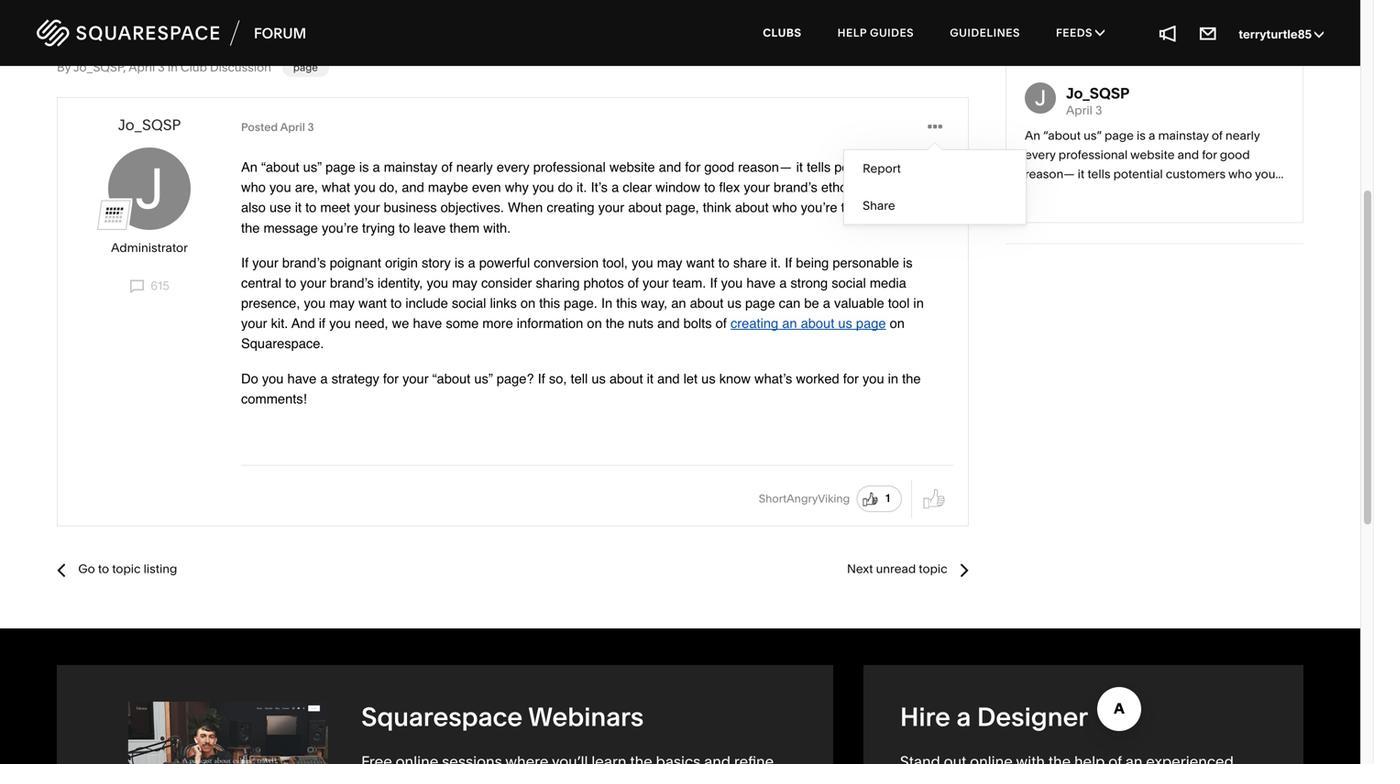Task type: vqa. For each thing, say whether or not it's contained in the screenshot.
EDITED
no



Task type: locate. For each thing, give the bounding box(es) containing it.
an "about us" page is a mainstay of nearly every professional website and for good reason— it tells potential customers who you are, what you do, and maybe even why you do it. it's a clear window to flex your brand's ethos, but you can also use it to meet your business objectives. when creating your about page, think about who you're trying to reach and the message you're trying to leave them with.
[[241, 159, 957, 236]]

can inside if your brand's poignant origin story is a powerful conversion tool, you may want to share it. if being personable is central to your brand's identity, you may consider sharing photos of your team. if you have a strong social media presence, you may want to include social links on this page. in this way, an about us page can be a valuable tool in your kit. and if you need, we have some more information on the nuts and bolts of
[[779, 295, 801, 311]]

2 this from the left
[[617, 295, 637, 311]]

jo_sqsp link down by jo_sqsp , april 3 in club discussion
[[118, 116, 181, 134]]

in left club
[[168, 60, 178, 75]]

page right discussion
[[293, 61, 318, 74]]

may up team.
[[657, 255, 683, 271]]

jo_sqsp down by jo_sqsp , april 3 in club discussion
[[118, 116, 181, 134]]

us down "share"
[[728, 295, 742, 311]]

1 horizontal spatial customers
[[1166, 167, 1226, 181]]

0 vertical spatial an
[[330, 3, 372, 48]]

why
[[505, 179, 529, 195]]

your down it's
[[599, 200, 625, 216]]

and inside do you have a strategy for your "about us" page? if so, tell us about it and let us know what's worked for you in the comments!
[[658, 371, 680, 387]]

1 vertical spatial trying
[[362, 220, 395, 236]]

brand's down message at the left of the page
[[282, 255, 326, 271]]

can left be
[[779, 295, 801, 311]]

good inside an "about us" page is a mainstay of nearly every professional website and for good reason— it tells potential customers who you...
[[1221, 148, 1251, 162]]

your inside do you have a strategy for your "about us" page? if so, tell us about it and let us know what's worked for you in the comments!
[[403, 371, 429, 387]]

is inside an "about us" page is a mainstay of nearly every professional website and for good reason— it tells potential customers who you...
[[1137, 129, 1146, 143]]

mainstay for you
[[384, 159, 438, 175]]

the inside do you have a strategy for your "about us" page? if so, tell us about it and let us know what's worked for you in the comments!
[[903, 371, 921, 387]]

1 vertical spatial creating
[[731, 316, 779, 332]]

discussion
[[210, 60, 271, 75]]

2 horizontal spatial in
[[914, 295, 924, 311]]

an inside an "about us" page is a mainstay of nearly every professional website and for good reason— it tells potential customers who you...
[[1025, 129, 1041, 143]]

for inside an "about us" page is a mainstay of nearly every professional website and for good reason— it tells potential customers who you are, what you do, and maybe even why you do it. it's a clear window to flex your brand's ethos, but you can also use it to meet your business objectives. when creating your about page, think about who you're trying to reach and the message you're trying to leave them with.
[[685, 159, 701, 175]]

it. right "share"
[[771, 255, 781, 271]]

who up also
[[241, 179, 266, 195]]

1 horizontal spatial want
[[687, 255, 715, 271]]

brand's left ethos,
[[774, 179, 818, 195]]

professional inside an "about us" page is a mainstay of nearly every professional website and for good reason— it tells potential customers who you...
[[1059, 148, 1128, 162]]

0 vertical spatial can
[[910, 179, 932, 195]]

1 vertical spatial page?
[[497, 371, 534, 387]]

you right tool,
[[632, 255, 654, 271]]

nearly for you
[[457, 159, 493, 175]]

shortangryviking link
[[759, 492, 850, 506]]

the down the in
[[606, 316, 625, 332]]

2 vertical spatial an
[[782, 316, 797, 332]]

about inside do you have a strategy for your "about us" page? if so, tell us about it and let us know what's worked for you in the comments!
[[610, 371, 643, 387]]

tells for an "about us" page is a mainstay of nearly every professional website and for good reason— it tells potential customers who you...
[[1088, 167, 1111, 181]]

nearly up even
[[457, 159, 493, 175]]

page inside an "about us" page is a mainstay of nearly every professional website and for good reason— it tells potential customers who you are, what you do, and maybe even why you do it. it's a clear window to flex your brand's ethos, but you can also use it to meet your business objectives. when creating your about page, think about who you're trying to reach and the message you're trying to leave them with.
[[326, 159, 356, 175]]

1 horizontal spatial an
[[672, 295, 687, 311]]

topic
[[112, 562, 141, 577], [919, 562, 948, 577]]

caret down image
[[1096, 27, 1105, 38], [1315, 28, 1324, 40]]

1 horizontal spatial brand's
[[330, 275, 374, 291]]

this right the in
[[617, 295, 637, 311]]

2 vertical spatial april
[[280, 121, 305, 134]]

squarespace forum image
[[37, 17, 307, 49]]

0 vertical spatial jo_sqsp
[[73, 60, 123, 75]]

tool,
[[603, 255, 628, 271]]

on inside on squarespace.
[[890, 316, 905, 332]]

2 vertical spatial the
[[903, 371, 921, 387]]

us" inside an "about us" page is a mainstay of nearly every professional website and for good reason— it tells potential customers who you...
[[1084, 129, 1102, 143]]

team.
[[673, 275, 706, 291]]

who left you...
[[1229, 167, 1253, 181]]

website for an "about us" page is a mainstay of nearly every professional website and for good reason— it tells potential customers who you are, what you do, and maybe even why you do it. it's a clear window to flex your brand's ethos, but you can also use it to meet your business objectives. when creating your about page, think about who you're trying to reach and the message you're trying to leave them with.
[[610, 159, 655, 175]]

0 vertical spatial have
[[747, 275, 776, 291]]

2 topic from the left
[[919, 562, 948, 577]]

0 vertical spatial trying
[[842, 200, 874, 216]]

reason— inside an "about us" page is a mainstay of nearly every professional website and for good reason— it tells potential customers who you...
[[1025, 167, 1075, 181]]

0 horizontal spatial jo_sqsp image
[[108, 147, 191, 230]]

customers for an "about us" page is a mainstay of nearly every professional website and for good reason— it tells potential customers who you...
[[1166, 167, 1226, 181]]

clubs
[[763, 26, 802, 39]]

1 horizontal spatial jo_sqsp image
[[1025, 83, 1057, 114]]

share
[[734, 255, 767, 271]]

page up what
[[326, 159, 356, 175]]

trying
[[842, 200, 874, 216], [362, 220, 395, 236]]

tells inside an "about us" page is a mainstay of nearly every professional website and for good reason— it tells potential customers who you are, what you do, and maybe even why you do it. it's a clear window to flex your brand's ethos, but you can also use it to meet your business objectives. when creating your about page, think about who you're trying to reach and the message you're trying to leave them with.
[[807, 159, 831, 175]]

reason— inside an "about us" page is a mainstay of nearly every professional website and for good reason— it tells potential customers who you are, what you do, and maybe even why you do it. it's a clear window to flex your brand's ethos, but you can also use it to meet your business objectives. when creating your about page, think about who you're trying to reach and the message you're trying to leave them with.
[[738, 159, 793, 175]]

caret down image inside feeds "link"
[[1096, 27, 1105, 38]]

1 vertical spatial can
[[779, 295, 801, 311]]

topic for unread
[[919, 562, 948, 577]]

creating down it's
[[547, 200, 595, 216]]

of
[[1212, 129, 1223, 143], [442, 159, 453, 175], [628, 275, 639, 291], [716, 316, 727, 332]]

potential for an "about us" page is a mainstay of nearly every professional website and for good reason— it tells potential customers who you...
[[1114, 167, 1164, 181]]

1 horizontal spatial it.
[[771, 255, 781, 271]]

like image left 1 on the bottom of page
[[861, 491, 880, 509]]

of inside an "about us" page is a mainstay of nearly every professional website and for good reason— it tells potential customers who you...
[[1212, 129, 1223, 143]]

0 horizontal spatial have
[[288, 371, 317, 387]]

2 horizontal spatial who
[[1229, 167, 1253, 181]]

to down the identity,
[[391, 295, 402, 311]]

0 horizontal spatial like image
[[861, 491, 880, 509]]

help guides
[[838, 26, 914, 39]]

1 vertical spatial an
[[241, 159, 258, 175]]

to right go
[[98, 562, 109, 577]]

like image
[[921, 486, 948, 513], [861, 491, 880, 509]]

do
[[241, 371, 258, 387]]

use up message at the left of the page
[[270, 200, 291, 216]]

to inside go to topic listing link
[[98, 562, 109, 577]]

photos
[[584, 275, 624, 291]]

origin
[[385, 255, 418, 271]]

0 vertical spatial page?
[[563, 3, 668, 48]]

reach
[[893, 200, 927, 216]]

1 horizontal spatial potential
[[1114, 167, 1164, 181]]

to left "share"
[[719, 255, 730, 271]]

1 vertical spatial mainstay
[[384, 159, 438, 175]]

0 horizontal spatial tells
[[807, 159, 831, 175]]

ethos,
[[822, 179, 858, 195]]

who for you...
[[1229, 167, 1253, 181]]

terryturtle85 link
[[1239, 27, 1324, 42]]

jo_sqsp image up the administrator
[[108, 147, 191, 230]]

want up need,
[[359, 295, 387, 311]]

1 horizontal spatial do
[[558, 179, 573, 195]]

potential down jo_sqsp april 3
[[1114, 167, 1164, 181]]

every
[[1025, 148, 1056, 162], [497, 159, 530, 175]]

administrator
[[111, 241, 188, 255]]

2 horizontal spatial on
[[890, 316, 905, 332]]

potential for an "about us" page is a mainstay of nearly every professional website and for good reason— it tells potential customers who you are, what you do, and maybe even why you do it. it's a clear window to flex your brand's ethos, but you can also use it to meet your business objectives. when creating your about page, think about who you're trying to reach and the message you're trying to leave them with.
[[835, 159, 886, 175]]

reason— up the flex
[[738, 159, 793, 175]]

every inside an "about us" page is a mainstay of nearly every professional website and for good reason— it tells potential customers who you are, what you do, and maybe even why you do it. it's a clear window to flex your brand's ethos, but you can also use it to meet your business objectives. when creating your about page, think about who you're trying to reach and the message you're trying to leave them with.
[[497, 159, 530, 175]]

3 inside jo_sqsp april 3
[[1096, 103, 1103, 118]]

0 vertical spatial the
[[241, 220, 260, 236]]

"about
[[379, 3, 492, 48], [1044, 129, 1081, 143], [261, 159, 300, 175], [433, 371, 471, 387]]

april down feeds "link"
[[1067, 103, 1093, 118]]

social up valuable
[[832, 275, 866, 291]]

us" inside an "about us" page is a mainstay of nearly every professional website and for good reason— it tells potential customers who you are, what you do, and maybe even why you do it. it's a clear window to flex your brand's ethos, but you can also use it to meet your business objectives. when creating your about page, think about who you're trying to reach and the message you're trying to leave them with.
[[303, 159, 322, 175]]

valuable
[[835, 295, 885, 311]]

on down tool
[[890, 316, 905, 332]]

creating right bolts
[[731, 316, 779, 332]]

every inside an "about us" page is a mainstay of nearly every professional website and for good reason— it tells potential customers who you...
[[1025, 148, 1056, 162]]

tell
[[571, 371, 588, 387]]

jo_sqsp
[[73, 60, 123, 75], [1067, 85, 1130, 102], [118, 116, 181, 134]]

it. left it's
[[577, 179, 587, 195]]

1 vertical spatial an
[[672, 295, 687, 311]]

2 vertical spatial 3
[[308, 121, 314, 134]]

0 horizontal spatial on
[[521, 295, 536, 311]]

being
[[796, 255, 829, 271]]

have inside do you have a strategy for your "about us" page? if so, tell us about it and let us know what's worked for you in the comments!
[[288, 371, 317, 387]]

mainstay inside an "about us" page is a mainstay of nearly every professional website and for good reason— it tells potential customers who you...
[[1159, 129, 1209, 143]]

customers
[[889, 159, 951, 175], [1166, 167, 1226, 181]]

page down jo_sqsp april 3
[[1105, 129, 1134, 143]]

you right if
[[329, 316, 351, 332]]

use
[[262, 3, 322, 48], [270, 200, 291, 216]]

0 horizontal spatial good
[[705, 159, 735, 175]]

1 vertical spatial in
[[914, 295, 924, 311]]

in
[[168, 60, 178, 75], [914, 295, 924, 311], [888, 371, 899, 387]]

if
[[241, 255, 249, 271], [785, 255, 793, 271], [710, 275, 718, 291], [538, 371, 545, 387]]

potential inside an "about us" page is a mainstay of nearly every professional website and for good reason— it tells potential customers who you...
[[1114, 167, 1164, 181]]

may up 'some'
[[452, 275, 478, 291]]

like image right 1 on the bottom of page
[[921, 486, 948, 513]]

have down "share"
[[747, 275, 776, 291]]

2 horizontal spatial the
[[903, 371, 921, 387]]

3 up an "about us" page is a mainstay of nearly every professional website and for good reason— it tells potential customers who you...
[[1096, 103, 1103, 118]]

1 horizontal spatial like image
[[921, 486, 948, 513]]

0 horizontal spatial nearly
[[457, 159, 493, 175]]

2 horizontal spatial april
[[1067, 103, 1093, 118]]

caret down image for feeds
[[1096, 27, 1105, 38]]

do up by jo_sqsp , april 3 in club discussion
[[140, 3, 185, 48]]

0 horizontal spatial want
[[359, 295, 387, 311]]

reason— for an "about us" page is a mainstay of nearly every professional website and for good reason— it tells potential customers who you are, what you do, and maybe even why you do it. it's a clear window to flex your brand's ethos, but you can also use it to meet your business objectives. when creating your about page, think about who you're trying to reach and the message you're trying to leave them with.
[[738, 159, 793, 175]]

your up if
[[300, 275, 326, 291]]

jo_sqsp image
[[1025, 83, 1057, 114], [108, 147, 191, 230]]

if left so,
[[538, 371, 545, 387]]

website inside an "about us" page is a mainstay of nearly every professional website and for good reason— it tells potential customers who you are, what you do, and maybe even why you do it. it's a clear window to flex your brand's ethos, but you can also use it to meet your business objectives. when creating your about page, think about who you're trying to reach and the message you're trying to leave them with.
[[610, 159, 655, 175]]

0 horizontal spatial every
[[497, 159, 530, 175]]

tells inside an "about us" page is a mainstay of nearly every professional website and for good reason— it tells potential customers who you...
[[1088, 167, 1111, 181]]

your down we
[[403, 371, 429, 387]]

do left it's
[[558, 179, 573, 195]]

have up comments!
[[288, 371, 317, 387]]

potential inside an "about us" page is a mainstay of nearly every professional website and for good reason— it tells potential customers who you are, what you do, and maybe even why you do it. it's a clear window to flex your brand's ethos, but you can also use it to meet your business objectives. when creating your about page, think about who you're trying to reach and the message you're trying to leave them with.
[[835, 159, 886, 175]]

1 vertical spatial do
[[558, 179, 573, 195]]

by jo_sqsp , april 3 in club discussion
[[57, 60, 271, 75]]

jo_sqsp for jo_sqsp
[[118, 116, 181, 134]]

what
[[322, 179, 350, 195]]

1 horizontal spatial topic
[[919, 562, 948, 577]]

0 horizontal spatial 3
[[158, 60, 165, 75]]

of inside an "about us" page is a mainstay of nearly every professional website and for good reason— it tells potential customers who you are, what you do, and maybe even why you do it. it's a clear window to flex your brand's ethos, but you can also use it to meet your business objectives. when creating your about page, think about who you're trying to reach and the message you're trying to leave them with.
[[442, 159, 453, 175]]

an for an "about us" page is a mainstay of nearly every professional website and for good reason— it tells potential customers who you...
[[1025, 129, 1041, 143]]

2 horizontal spatial may
[[657, 255, 683, 271]]

website for an "about us" page is a mainstay of nearly every professional website and for good reason— it tells potential customers who you...
[[1131, 148, 1175, 162]]

designer
[[978, 702, 1089, 733]]

page inside an "about us" page is a mainstay of nearly every professional website and for good reason— it tells potential customers who you...
[[1105, 129, 1134, 143]]

1 vertical spatial it.
[[771, 255, 781, 271]]

media
[[870, 275, 907, 291]]

0 vertical spatial you're
[[801, 200, 838, 216]]

messages image
[[1199, 23, 1219, 43]]

potential
[[835, 159, 886, 175], [1114, 167, 1164, 181]]

you're
[[801, 200, 838, 216], [322, 220, 359, 236]]

1 this from the left
[[539, 295, 560, 311]]

0 horizontal spatial can
[[779, 295, 801, 311]]

on right links
[[521, 295, 536, 311]]

3 left club
[[158, 60, 165, 75]]

social up 'some'
[[452, 295, 486, 311]]

story
[[422, 255, 451, 271]]

in right tool
[[914, 295, 924, 311]]

about down the clear
[[628, 200, 662, 216]]

webinars
[[528, 702, 644, 733]]

nearly inside an "about us" page is a mainstay of nearly every professional website and for good reason— it tells potential customers who you are, what you do, and maybe even why you do it. it's a clear window to flex your brand's ethos, but you can also use it to meet your business objectives. when creating your about page, think about who you're trying to reach and the message you're trying to leave them with.
[[457, 159, 493, 175]]

1 horizontal spatial who
[[773, 200, 797, 216]]

0 horizontal spatial in
[[168, 60, 178, 75]]

with.
[[483, 220, 511, 236]]

feeds link
[[1040, 9, 1122, 57]]

0 vertical spatial 3
[[158, 60, 165, 75]]

april
[[129, 60, 155, 75], [1067, 103, 1093, 118], [280, 121, 305, 134]]

you're down ethos,
[[801, 200, 838, 216]]

guides
[[870, 26, 914, 39]]

worked
[[796, 371, 840, 387]]

0 horizontal spatial professional
[[534, 159, 606, 175]]

you down the report
[[884, 179, 906, 195]]

you up if
[[304, 295, 326, 311]]

jo_sqsp down feeds "link"
[[1067, 85, 1130, 102]]

trying down but
[[842, 200, 874, 216]]

0 horizontal spatial an
[[330, 3, 372, 48]]

customers up share link
[[889, 159, 951, 175]]

topic for to
[[112, 562, 141, 577]]

1 horizontal spatial caret down image
[[1315, 28, 1324, 40]]

tells down jo_sqsp april 3
[[1088, 167, 1111, 181]]

0 vertical spatial want
[[687, 255, 715, 271]]

0 horizontal spatial may
[[329, 295, 355, 311]]

jo_sqsp image left jo_sqsp april 3
[[1025, 83, 1057, 114]]

3 right posted
[[308, 121, 314, 134]]

who for you
[[241, 179, 266, 195]]

you right worked
[[863, 371, 885, 387]]

april right posted
[[280, 121, 305, 134]]

2 horizontal spatial 3
[[1096, 103, 1103, 118]]

social
[[832, 275, 866, 291], [452, 295, 486, 311]]

professional up it's
[[534, 159, 606, 175]]

it. inside an "about us" page is a mainstay of nearly every professional website and for good reason— it tells potential customers who you are, what you do, and maybe even why you do it. it's a clear window to flex your brand's ethos, but you can also use it to meet your business objectives. when creating your about page, think about who you're trying to reach and the message you're trying to leave them with.
[[577, 179, 587, 195]]

mainstay inside an "about us" page is a mainstay of nearly every professional website and for good reason— it tells potential customers who you are, what you do, and maybe even why you do it. it's a clear window to flex your brand's ethos, but you can also use it to meet your business objectives. when creating your about page, think about who you're trying to reach and the message you're trying to leave them with.
[[384, 159, 438, 175]]

nearly inside an "about us" page is a mainstay of nearly every professional website and for good reason— it tells potential customers who you...
[[1226, 129, 1261, 143]]

the down tool
[[903, 371, 921, 387]]

on
[[521, 295, 536, 311], [587, 316, 602, 332], [890, 316, 905, 332]]

1 vertical spatial april
[[1067, 103, 1093, 118]]

sharing
[[536, 275, 580, 291]]

1 horizontal spatial the
[[606, 316, 625, 332]]

about right tell
[[610, 371, 643, 387]]

2 vertical spatial in
[[888, 371, 899, 387]]

page down "share"
[[746, 295, 776, 311]]

2 vertical spatial have
[[288, 371, 317, 387]]

1 horizontal spatial you're
[[801, 200, 838, 216]]

club discussion link
[[181, 60, 271, 75]]

1
[[886, 492, 891, 505]]

caret down image inside terryturtle85 link
[[1315, 28, 1324, 40]]

0 vertical spatial brand's
[[774, 179, 818, 195]]

page inside creating an about us page link
[[857, 316, 886, 332]]

1 horizontal spatial in
[[888, 371, 899, 387]]

0 horizontal spatial topic
[[112, 562, 141, 577]]

0 vertical spatial mainstay
[[1159, 129, 1209, 143]]

reason— down jo_sqsp april 3
[[1025, 167, 1075, 181]]

0 horizontal spatial the
[[241, 220, 260, 236]]

good for an "about us" page is a mainstay of nearly every professional website and for good reason— it tells potential customers who you are, what you do, and maybe even why you do it. it's a clear window to flex your brand's ethos, but you can also use it to meet your business objectives. when creating your about page, think about who you're trying to reach and the message you're trying to leave them with.
[[705, 159, 735, 175]]

can
[[910, 179, 932, 195], [779, 295, 801, 311]]

website inside an "about us" page is a mainstay of nearly every professional website and for good reason— it tells potential customers who you...
[[1131, 148, 1175, 162]]

even
[[472, 179, 501, 195]]

is
[[1137, 129, 1146, 143], [359, 159, 369, 175], [455, 255, 465, 271], [903, 255, 913, 271]]

1 horizontal spatial website
[[1131, 148, 1175, 162]]

1 vertical spatial you're
[[322, 220, 359, 236]]

1 horizontal spatial may
[[452, 275, 478, 291]]

professional down jo_sqsp april 3
[[1059, 148, 1128, 162]]

presence,
[[241, 295, 300, 311]]

on down the in
[[587, 316, 602, 332]]

0 horizontal spatial social
[[452, 295, 486, 311]]

include
[[406, 295, 448, 311]]

customers inside an "about us" page is a mainstay of nearly every professional website and for good reason— it tells potential customers who you are, what you do, and maybe even why you do it. it's a clear window to flex your brand's ethos, but you can also use it to meet your business objectives. when creating your about page, think about who you're trying to reach and the message you're trying to leave them with.
[[889, 159, 951, 175]]

1 horizontal spatial tells
[[1088, 167, 1111, 181]]

the inside an "about us" page is a mainstay of nearly every professional website and for good reason— it tells potential customers who you are, what you do, and maybe even why you do it. it's a clear window to flex your brand's ethos, but you can also use it to meet your business objectives. when creating your about page, think about who you're trying to reach and the message you're trying to leave them with.
[[241, 220, 260, 236]]

nearly up you...
[[1226, 129, 1261, 143]]

us down valuable
[[839, 316, 853, 332]]

1 horizontal spatial april
[[280, 121, 305, 134]]

your
[[744, 179, 770, 195], [354, 200, 380, 216], [599, 200, 625, 216], [252, 255, 279, 271], [300, 275, 326, 291], [643, 275, 669, 291], [241, 316, 267, 332], [403, 371, 429, 387]]

for
[[1203, 148, 1218, 162], [685, 159, 701, 175], [383, 371, 399, 387], [844, 371, 859, 387]]

posted april 3
[[241, 121, 314, 134]]

april right ,
[[129, 60, 155, 75]]

jo_sqsp link right by
[[73, 60, 123, 75]]

we
[[392, 316, 409, 332]]

professional inside an "about us" page is a mainstay of nearly every professional website and for good reason— it tells potential customers who you are, what you do, and maybe even why you do it. it's a clear window to flex your brand's ethos, but you can also use it to meet your business objectives. when creating your about page, think about who you're trying to reach and the message you're trying to leave them with.
[[534, 159, 606, 175]]

615
[[148, 279, 169, 293]]

1 topic from the left
[[112, 562, 141, 577]]

1 link
[[857, 486, 902, 513]]

trying down the business
[[362, 220, 395, 236]]

customers inside an "about us" page is a mainstay of nearly every professional website and for good reason— it tells potential customers who you...
[[1166, 167, 1226, 181]]

you're down meet
[[322, 220, 359, 236]]

0 horizontal spatial it.
[[577, 179, 587, 195]]

have down include
[[413, 316, 442, 332]]

0 vertical spatial jo_sqsp image
[[1025, 83, 1057, 114]]

if left being
[[785, 255, 793, 271]]

page inside page "link"
[[293, 61, 318, 74]]

if
[[319, 316, 326, 332]]

brand's
[[774, 179, 818, 195], [282, 255, 326, 271], [330, 275, 374, 291]]

0 horizontal spatial brand's
[[282, 255, 326, 271]]

1 horizontal spatial 3
[[308, 121, 314, 134]]

who inside an "about us" page is a mainstay of nearly every professional website and for good reason— it tells potential customers who you...
[[1229, 167, 1253, 181]]

potential up but
[[835, 159, 886, 175]]

maybe
[[428, 179, 469, 195]]

it left let
[[647, 371, 654, 387]]

1 horizontal spatial reason—
[[1025, 167, 1075, 181]]

0 vertical spatial do
[[140, 3, 185, 48]]

topic left listing
[[112, 562, 141, 577]]

consider
[[481, 275, 532, 291]]

every for an "about us" page is a mainstay of nearly every professional website and for good reason— it tells potential customers who you are, what you do, and maybe even why you do it. it's a clear window to flex your brand's ethos, but you can also use it to meet your business objectives. when creating your about page, think about who you're trying to reach and the message you're trying to leave them with.
[[497, 159, 530, 175]]

good inside an "about us" page is a mainstay of nearly every professional website and for good reason— it tells potential customers who you are, what you do, and maybe even why you do it. it's a clear window to flex your brand's ethos, but you can also use it to meet your business objectives. when creating your about page, think about who you're trying to reach and the message you're trying to leave them with.
[[705, 159, 735, 175]]

by
[[57, 60, 71, 75]]

0 horizontal spatial this
[[539, 295, 560, 311]]

an inside an "about us" page is a mainstay of nearly every professional website and for good reason— it tells potential customers who you are, what you do, and maybe even why you do it. it's a clear window to flex your brand's ethos, but you can also use it to meet your business objectives. when creating your about page, think about who you're trying to reach and the message you're trying to leave them with.
[[241, 159, 258, 175]]

creating an about us page link
[[731, 314, 886, 332]]

1 vertical spatial nearly
[[457, 159, 493, 175]]

0 vertical spatial an
[[1025, 129, 1041, 143]]

april inside jo_sqsp april 3
[[1067, 103, 1093, 118]]

0 horizontal spatial who
[[241, 179, 266, 195]]

creating an about us page
[[731, 316, 886, 332]]

may up need,
[[329, 295, 355, 311]]

1 vertical spatial jo_sqsp
[[1067, 85, 1130, 102]]

about up bolts
[[690, 295, 724, 311]]

like image inside 1 link
[[861, 491, 880, 509]]

you up comments!
[[262, 371, 284, 387]]

clear
[[623, 179, 652, 195]]

professional for you...
[[1059, 148, 1128, 162]]

page down valuable
[[857, 316, 886, 332]]

tells
[[807, 159, 831, 175], [1088, 167, 1111, 181]]

squarespace webinars
[[361, 702, 644, 733]]

it down jo_sqsp april 3
[[1078, 167, 1085, 181]]

0 horizontal spatial april
[[129, 60, 155, 75]]

brand's down poignant
[[330, 275, 374, 291]]



Task type: describe. For each thing, give the bounding box(es) containing it.
2 vertical spatial brand's
[[330, 275, 374, 291]]

so,
[[549, 371, 567, 387]]

page link
[[282, 59, 329, 77]]

0 vertical spatial april
[[129, 60, 155, 75]]

an inside if your brand's poignant origin story is a powerful conversion tool, you may want to share it. if being personable is central to your brand's identity, you may consider sharing photos of your team. if you have a strong social media presence, you may want to include social links on this page. in this way, an about us page can be a valuable tool in your kit. and if you need, we have some more information on the nuts and bolts of
[[672, 295, 687, 311]]

brand's inside an "about us" page is a mainstay of nearly every professional website and for good reason— it tells potential customers who you are, what you do, and maybe even why you do it. it's a clear window to flex your brand's ethos, but you can also use it to meet your business objectives. when creating your about page, think about who you're trying to reach and the message you're trying to leave them with.
[[774, 179, 818, 195]]

need,
[[355, 316, 389, 332]]

help guides link
[[821, 9, 931, 57]]

"about inside an "about us" page is a mainstay of nearly every professional website and for good reason— it tells potential customers who you are, what you do, and maybe even why you do it. it's a clear window to flex your brand's ethos, but you can also use it to meet your business objectives. when creating your about page, think about who you're trying to reach and the message you're trying to leave them with.
[[261, 159, 300, 175]]

use inside an "about us" page is a mainstay of nearly every professional website and for good reason— it tells potential customers who you are, what you do, and maybe even why you do it. it's a clear window to flex your brand's ethos, but you can also use it to meet your business objectives. when creating your about page, think about who you're trying to reach and the message you're trying to leave them with.
[[270, 200, 291, 216]]

creating inside an "about us" page is a mainstay of nearly every professional website and for good reason— it tells potential customers who you are, what you do, and maybe even why you do it. it's a clear window to flex your brand's ethos, but you can also use it to meet your business objectives. when creating your about page, think about who you're trying to reach and the message you're trying to leave them with.
[[547, 200, 595, 216]]

is inside an "about us" page is a mainstay of nearly every professional website and for good reason— it tells potential customers who you are, what you do, and maybe even why you do it. it's a clear window to flex your brand's ethos, but you can also use it to meet your business objectives. when creating your about page, think about who you're trying to reach and the message you're trying to leave them with.
[[359, 159, 369, 175]]

your up central
[[252, 255, 279, 271]]

kit.
[[271, 316, 288, 332]]

it's
[[591, 179, 608, 195]]

you up club discussion "link"
[[192, 3, 254, 48]]

think
[[703, 200, 732, 216]]

next
[[847, 562, 874, 577]]

you down story
[[427, 275, 449, 291]]

it inside an "about us" page is a mainstay of nearly every professional website and for good reason— it tells potential customers who you...
[[1078, 167, 1085, 181]]

go
[[78, 562, 95, 577]]

tells for an "about us" page is a mainstay of nearly every professional website and for good reason— it tells potential customers who you are, what you do, and maybe even why you do it. it's a clear window to flex your brand's ethos, but you can also use it to meet your business objectives. when creating your about page, think about who you're trying to reach and the message you're trying to leave them with.
[[807, 159, 831, 175]]

links
[[490, 295, 517, 311]]

it. inside if your brand's poignant origin story is a powerful conversion tool, you may want to share it. if being personable is central to your brand's identity, you may consider sharing photos of your team. if you have a strong social media presence, you may want to include social links on this page. in this way, an about us page can be a valuable tool in your kit. and if you need, we have some more information on the nuts and bolts of
[[771, 255, 781, 271]]

an for an "about us" page is a mainstay of nearly every professional website and for good reason— it tells potential customers who you are, what you do, and maybe even why you do it. it's a clear window to flex your brand's ethos, but you can also use it to meet your business objectives. when creating your about page, think about who you're trying to reach and the message you're trying to leave them with.
[[241, 159, 258, 175]]

on squarespace.
[[241, 316, 909, 352]]

business
[[384, 200, 437, 216]]

good for an "about us" page is a mainstay of nearly every professional website and for good reason— it tells potential customers who you...
[[1221, 148, 1251, 162]]

customers for an "about us" page is a mainstay of nearly every professional website and for good reason— it tells potential customers who you are, what you do, and maybe even why you do it. it's a clear window to flex your brand's ethos, but you can also use it to meet your business objectives. when creating your about page, think about who you're trying to reach and the message you're trying to leave them with.
[[889, 159, 951, 175]]

page? inside do you have a strategy for your "about us" page? if so, tell us about it and let us know what's worked for you in the comments!
[[497, 371, 534, 387]]

guidelines link
[[934, 9, 1037, 57]]

your down do,
[[354, 200, 380, 216]]

and inside if your brand's poignant origin story is a powerful conversion tool, you may want to share it. if being personable is central to your brand's identity, you may consider sharing photos of your team. if you have a strong social media presence, you may want to include social links on this page. in this way, an about us page can be a valuable tool in your kit. and if you need, we have some more information on the nuts and bolts of
[[658, 316, 680, 332]]

in inside if your brand's poignant origin story is a powerful conversion tool, you may want to share it. if being personable is central to your brand's identity, you may consider sharing photos of your team. if you have a strong social media presence, you may want to include social links on this page. in this way, an about us page can be a valuable tool in your kit. and if you need, we have some more information on the nuts and bolts of
[[914, 295, 924, 311]]

unread
[[876, 562, 916, 577]]

,
[[123, 60, 126, 75]]

and inside an "about us" page is a mainstay of nearly every professional website and for good reason— it tells potential customers who you...
[[1178, 148, 1200, 162]]

message
[[264, 220, 318, 236]]

1 vertical spatial have
[[413, 316, 442, 332]]

0 vertical spatial may
[[657, 255, 683, 271]]

us right let
[[702, 371, 716, 387]]

a inside do you have a strategy for your "about us" page? if so, tell us about it and let us know what's worked for you in the comments!
[[320, 371, 328, 387]]

professional for you
[[534, 159, 606, 175]]

to down are,
[[305, 200, 317, 216]]

squarespace.
[[241, 336, 324, 352]]

3 for posted
[[308, 121, 314, 134]]

level 9 image
[[97, 198, 131, 232]]

us inside if your brand's poignant origin story is a powerful conversion tool, you may want to share it. if being personable is central to your brand's identity, you may consider sharing photos of your team. if you have a strong social media presence, you may want to include social links on this page. in this way, an about us page can be a valuable tool in your kit. and if you need, we have some more information on the nuts and bolts of
[[728, 295, 742, 311]]

more
[[483, 316, 513, 332]]

follow link
[[844, 27, 947, 53]]

0 horizontal spatial do
[[140, 3, 185, 48]]

0 horizontal spatial trying
[[362, 220, 395, 236]]

are,
[[295, 179, 318, 195]]

central
[[241, 275, 282, 291]]

1 vertical spatial want
[[359, 295, 387, 311]]

in inside do you have a strategy for your "about us" page? if so, tell us about it and let us know what's worked for you in the comments!
[[888, 371, 899, 387]]

window
[[656, 179, 701, 195]]

2 horizontal spatial an
[[782, 316, 797, 332]]

more options... image
[[928, 117, 943, 139]]

strategy
[[332, 371, 380, 387]]

meet
[[320, 200, 350, 216]]

when
[[508, 200, 543, 216]]

1 horizontal spatial page?
[[563, 3, 668, 48]]

how do you use an "about us" page?
[[57, 3, 668, 48]]

615 link
[[130, 279, 169, 294]]

hire
[[900, 702, 951, 733]]

it left the report
[[797, 159, 803, 175]]

you...
[[1255, 167, 1284, 181]]

1 vertical spatial jo_sqsp image
[[108, 147, 191, 230]]

report
[[863, 161, 901, 176]]

reason— for an "about us" page is a mainstay of nearly every professional website and for good reason— it tells potential customers who you...
[[1025, 167, 1075, 181]]

your right the flex
[[744, 179, 770, 195]]

it up message at the left of the page
[[295, 200, 302, 216]]

nearly for you...
[[1226, 129, 1261, 143]]

to left the flex
[[704, 179, 716, 195]]

be
[[805, 295, 820, 311]]

caret down image for terryturtle85
[[1315, 28, 1324, 40]]

1 horizontal spatial social
[[832, 275, 866, 291]]

clubs link
[[747, 9, 819, 57]]

do inside an "about us" page is a mainstay of nearly every professional website and for good reason— it tells potential customers who you are, what you do, and maybe even why you do it. it's a clear window to flex your brand's ethos, but you can also use it to meet your business objectives. when creating your about page, think about who you're trying to reach and the message you're trying to leave them with.
[[558, 179, 573, 195]]

how
[[57, 3, 133, 48]]

go to topic listing
[[78, 562, 177, 577]]

1 vertical spatial jo_sqsp link
[[118, 116, 181, 134]]

jo_sqsp for jo_sqsp april 3
[[1067, 85, 1130, 102]]

powerful
[[479, 255, 530, 271]]

your left "kit."
[[241, 316, 267, 332]]

feeds
[[1057, 26, 1096, 39]]

poignant
[[330, 255, 382, 271]]

april for posted
[[280, 121, 305, 134]]

also
[[241, 200, 266, 216]]

about down be
[[801, 316, 835, 332]]

"about inside do you have a strategy for your "about us" page? if so, tell us about it and let us know what's worked for you in the comments!
[[433, 371, 471, 387]]

shortangryviking
[[759, 492, 850, 506]]

for inside an "about us" page is a mainstay of nearly every professional website and for good reason— it tells potential customers who you...
[[1203, 148, 1218, 162]]

1 horizontal spatial on
[[587, 316, 602, 332]]

0 vertical spatial in
[[168, 60, 178, 75]]

a inside an "about us" page is a mainstay of nearly every professional website and for good reason— it tells potential customers who you...
[[1149, 129, 1156, 143]]

3 for jo_sqsp
[[1096, 103, 1103, 118]]

you down "share"
[[721, 275, 743, 291]]

if right team.
[[710, 275, 718, 291]]

hire a designer
[[900, 702, 1089, 733]]

do,
[[380, 179, 398, 195]]

page inside if your brand's poignant origin story is a powerful conversion tool, you may want to share it. if being personable is central to your brand's identity, you may consider sharing photos of your team. if you have a strong social media presence, you may want to include social links on this page. in this way, an about us page can be a valuable tool in your kit. and if you need, we have some more information on the nuts and bolts of
[[746, 295, 776, 311]]

squarespace
[[361, 702, 523, 733]]

0 vertical spatial jo_sqsp link
[[73, 60, 123, 75]]

way,
[[641, 295, 668, 311]]

0 vertical spatial use
[[262, 3, 322, 48]]

us" inside do you have a strategy for your "about us" page? if so, tell us about it and let us know what's worked for you in the comments!
[[474, 371, 493, 387]]

share
[[863, 198, 896, 213]]

posted
[[241, 121, 278, 134]]

to down but
[[878, 200, 889, 216]]

about inside if your brand's poignant origin story is a powerful conversion tool, you may want to share it. if being personable is central to your brand's identity, you may consider sharing photos of your team. if you have a strong social media presence, you may want to include social links on this page. in this way, an about us page can be a valuable tool in your kit. and if you need, we have some more information on the nuts and bolts of
[[690, 295, 724, 311]]

if up central
[[241, 255, 249, 271]]

help
[[838, 26, 867, 39]]

you right why
[[533, 179, 554, 195]]

go to topic listing link
[[57, 547, 378, 593]]

1 vertical spatial may
[[452, 275, 478, 291]]

personable
[[833, 255, 900, 271]]

comments!
[[241, 391, 307, 407]]

nuts
[[628, 316, 654, 332]]

1 vertical spatial social
[[452, 295, 486, 311]]

can inside an "about us" page is a mainstay of nearly every professional website and for good reason— it tells potential customers who you are, what you do, and maybe even why you do it. it's a clear window to flex your brand's ethos, but you can also use it to meet your business objectives. when creating your about page, think about who you're trying to reach and the message you're trying to leave them with.
[[910, 179, 932, 195]]

you left do,
[[354, 179, 376, 195]]

us right tell
[[592, 371, 606, 387]]

to down the business
[[399, 220, 410, 236]]

it inside do you have a strategy for your "about us" page? if so, tell us about it and let us know what's worked for you in the comments!
[[647, 371, 654, 387]]

an "about us" page is a mainstay of nearly every professional website and for good reason— it tells potential customers who you...
[[1025, 129, 1284, 181]]

objectives.
[[441, 200, 504, 216]]

april for jo_sqsp
[[1067, 103, 1093, 118]]

1 horizontal spatial trying
[[842, 200, 874, 216]]

terryturtle85
[[1239, 27, 1315, 42]]

conversion
[[534, 255, 599, 271]]

you left are,
[[270, 179, 291, 195]]

page.
[[564, 295, 598, 311]]

1 horizontal spatial creating
[[731, 316, 779, 332]]

next unread topic
[[847, 562, 948, 577]]

jo_sqsp april 3
[[1067, 85, 1130, 118]]

every for an "about us" page is a mainstay of nearly every professional website and for good reason— it tells potential customers who you...
[[1025, 148, 1056, 162]]

share link
[[845, 187, 1026, 224]]

to up presence, at the top of page
[[285, 275, 297, 291]]

your up way,
[[643, 275, 669, 291]]

tool
[[888, 295, 910, 311]]

club
[[181, 60, 207, 75]]

some
[[446, 316, 479, 332]]

listing
[[144, 562, 177, 577]]

follow
[[882, 33, 931, 47]]

0 horizontal spatial you're
[[322, 220, 359, 236]]

2 horizontal spatial have
[[747, 275, 776, 291]]

comment image
[[130, 280, 144, 294]]

mainstay for you...
[[1159, 129, 1209, 143]]

about down the flex
[[735, 200, 769, 216]]

guidelines
[[950, 26, 1021, 39]]

the inside if your brand's poignant origin story is a powerful conversion tool, you may want to share it. if being personable is central to your brand's identity, you may consider sharing photos of your team. if you have a strong social media presence, you may want to include social links on this page. in this way, an about us page can be a valuable tool in your kit. and if you need, we have some more information on the nuts and bolts of
[[606, 316, 625, 332]]

report link
[[845, 150, 1026, 187]]

and
[[292, 316, 315, 332]]

let
[[684, 371, 698, 387]]

them
[[450, 220, 480, 236]]

page,
[[666, 200, 700, 216]]

next unread topic link
[[648, 547, 969, 593]]

notifications image
[[1159, 23, 1179, 43]]

if inside do you have a strategy for your "about us" page? if so, tell us about it and let us know what's worked for you in the comments!
[[538, 371, 545, 387]]

"about inside an "about us" page is a mainstay of nearly every professional website and for good reason— it tells potential customers who you...
[[1044, 129, 1081, 143]]

in
[[602, 295, 613, 311]]

but
[[862, 179, 881, 195]]



